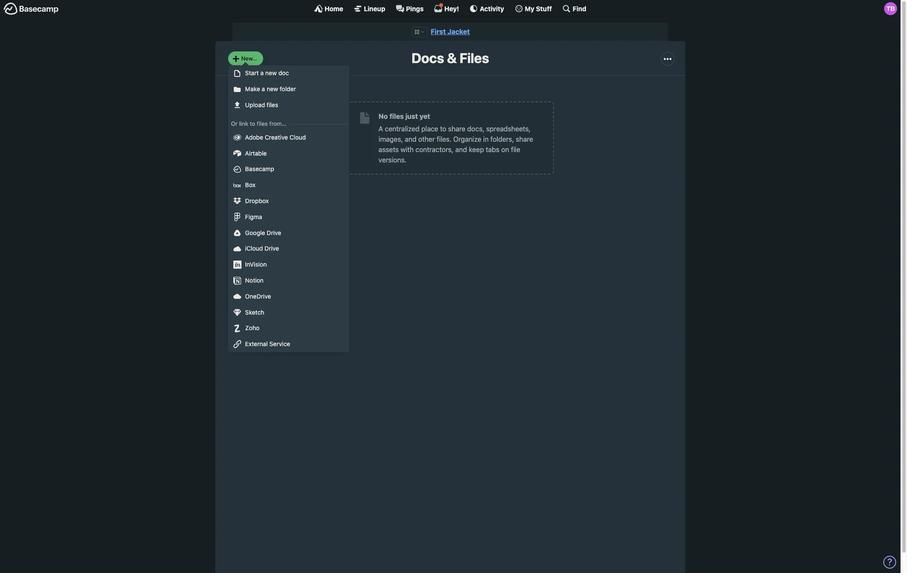 Task type: vqa. For each thing, say whether or not it's contained in the screenshot.
files corresponding to Upload
yes



Task type: describe. For each thing, give the bounding box(es) containing it.
new for folder
[[267, 85, 278, 93]]

&
[[447, 50, 457, 66]]

sketch link
[[228, 304, 349, 320]]

folders,
[[491, 135, 514, 143]]

home link
[[314, 4, 343, 13]]

invision
[[245, 261, 267, 268]]

onedrive
[[245, 292, 271, 300]]

files for no
[[390, 112, 404, 120]]

a
[[379, 125, 383, 133]]

icloud
[[245, 245, 263, 252]]

dropbox
[[245, 197, 269, 204]]

creative
[[265, 133, 288, 141]]

find button
[[562, 4, 586, 13]]

jacket
[[448, 28, 470, 35]]

just
[[405, 112, 418, 120]]

adobe creative cloud
[[245, 133, 306, 141]]

docs & files
[[412, 50, 489, 66]]

drive for google drive
[[267, 229, 281, 236]]

centralized
[[385, 125, 420, 133]]

home
[[325, 5, 343, 12]]

make a new folder link
[[228, 81, 349, 97]]

activity link
[[469, 4, 504, 13]]

zoho link
[[228, 320, 349, 336]]

basecamp
[[245, 165, 274, 173]]

basecamp link
[[228, 161, 349, 177]]

from…
[[269, 120, 286, 127]]

or link to files from…
[[231, 120, 286, 127]]

to inside a centralized place to share docs, spreadsheets, images, and other files. organize in folders, share assets with contractors, and keep tabs on file versions.
[[440, 125, 446, 133]]

drive for icloud drive
[[265, 245, 279, 252]]

activity
[[480, 5, 504, 12]]

my
[[525, 5, 534, 12]]

box
[[245, 181, 256, 189]]

notion link
[[228, 273, 349, 289]]

invision link
[[228, 257, 349, 273]]

pings
[[406, 5, 424, 12]]

start a new doc
[[245, 69, 289, 77]]

contractors,
[[415, 146, 454, 153]]

notion
[[245, 277, 264, 284]]

hey! button
[[434, 3, 459, 13]]

versions.
[[379, 156, 407, 164]]

pings button
[[396, 4, 424, 13]]

in
[[483, 135, 489, 143]]

docs,
[[467, 125, 484, 133]]

new…
[[241, 55, 257, 62]]

2 vertical spatial files
[[257, 120, 268, 127]]

upload files
[[245, 101, 278, 108]]

icloud drive link
[[228, 241, 349, 257]]

lineup
[[364, 5, 385, 12]]

keep
[[469, 146, 484, 153]]

no files just yet
[[379, 112, 430, 120]]

adobe
[[245, 133, 263, 141]]

airtable
[[245, 149, 267, 157]]

upload
[[245, 101, 265, 108]]

dropbox link
[[228, 193, 349, 209]]

lineup link
[[354, 4, 385, 13]]

0 vertical spatial share
[[448, 125, 465, 133]]

files
[[460, 50, 489, 66]]

with
[[401, 146, 414, 153]]

stuff
[[536, 5, 552, 12]]

adobe creative cloud link
[[228, 130, 349, 145]]

external service
[[245, 340, 290, 348]]

file
[[511, 146, 520, 153]]

a for start
[[260, 69, 264, 77]]

main element
[[0, 0, 901, 17]]

cloud
[[290, 133, 306, 141]]



Task type: locate. For each thing, give the bounding box(es) containing it.
1 vertical spatial and
[[455, 146, 467, 153]]

files down make a new folder on the left of page
[[267, 101, 278, 108]]

organize
[[453, 135, 481, 143]]

0 vertical spatial new
[[265, 69, 277, 77]]

0 horizontal spatial and
[[405, 135, 417, 143]]

to
[[250, 120, 255, 127], [440, 125, 446, 133]]

first
[[431, 28, 446, 35]]

new for doc
[[265, 69, 277, 77]]

no
[[379, 112, 388, 120]]

a right start at top left
[[260, 69, 264, 77]]

make a new folder
[[245, 85, 296, 93]]

tabs
[[486, 146, 499, 153]]

a centralized place to share docs, spreadsheets, images, and other files. organize in folders, share assets with contractors, and keep tabs on file versions.
[[379, 125, 533, 164]]

my stuff button
[[515, 4, 552, 13]]

share
[[448, 125, 465, 133], [516, 135, 533, 143]]

google
[[245, 229, 265, 236]]

external service link
[[228, 336, 349, 352]]

1 horizontal spatial and
[[455, 146, 467, 153]]

files for upload
[[267, 101, 278, 108]]

google drive link
[[228, 225, 349, 241]]

files right no
[[390, 112, 404, 120]]

and up with
[[405, 135, 417, 143]]

files
[[267, 101, 278, 108], [390, 112, 404, 120], [257, 120, 268, 127]]

link
[[239, 120, 248, 127]]

upload files link
[[228, 97, 349, 113]]

1 horizontal spatial to
[[440, 125, 446, 133]]

folder
[[280, 85, 296, 93]]

0 horizontal spatial to
[[250, 120, 255, 127]]

new… button
[[228, 52, 263, 66]]

on
[[501, 146, 509, 153]]

docs
[[412, 50, 444, 66]]

1 vertical spatial files
[[390, 112, 404, 120]]

find
[[573, 5, 586, 12]]

0 vertical spatial and
[[405, 135, 417, 143]]

a
[[260, 69, 264, 77], [262, 85, 265, 93]]

sketch
[[245, 308, 264, 316]]

0 vertical spatial a
[[260, 69, 264, 77]]

drive right icloud
[[265, 245, 279, 252]]

new
[[265, 69, 277, 77], [267, 85, 278, 93]]

spreadsheets,
[[486, 125, 531, 133]]

and
[[405, 135, 417, 143], [455, 146, 467, 153]]

doc
[[278, 69, 289, 77]]

service
[[269, 340, 290, 348]]

external
[[245, 340, 268, 348]]

to right link
[[250, 120, 255, 127]]

onedrive link
[[228, 289, 349, 304]]

0 vertical spatial files
[[267, 101, 278, 108]]

0 vertical spatial drive
[[267, 229, 281, 236]]

files inside upload files link
[[267, 101, 278, 108]]

airtable link
[[228, 145, 349, 161]]

first jacket
[[431, 28, 470, 35]]

start a new doc link
[[228, 65, 349, 81]]

google drive
[[245, 229, 281, 236]]

yet
[[420, 112, 430, 120]]

tyler black image
[[884, 2, 897, 15]]

hey!
[[444, 5, 459, 12]]

drive right google
[[267, 229, 281, 236]]

to up files.
[[440, 125, 446, 133]]

icloud drive
[[245, 245, 279, 252]]

share up the organize
[[448, 125, 465, 133]]

box link
[[228, 177, 349, 193]]

start
[[245, 69, 259, 77]]

switch accounts image
[[3, 2, 59, 16]]

1 horizontal spatial share
[[516, 135, 533, 143]]

figma
[[245, 213, 262, 220]]

new left doc
[[265, 69, 277, 77]]

and down the organize
[[455, 146, 467, 153]]

other
[[418, 135, 435, 143]]

1 vertical spatial new
[[267, 85, 278, 93]]

files left from… on the left of the page
[[257, 120, 268, 127]]

files.
[[437, 135, 451, 143]]

first jacket link
[[431, 28, 470, 35]]

1 vertical spatial drive
[[265, 245, 279, 252]]

my stuff
[[525, 5, 552, 12]]

a right "make"
[[262, 85, 265, 93]]

share up "file"
[[516, 135, 533, 143]]

make
[[245, 85, 260, 93]]

zoho
[[245, 324, 259, 332]]

images,
[[379, 135, 403, 143]]

assets
[[379, 146, 399, 153]]

or
[[231, 120, 238, 127]]

1 vertical spatial share
[[516, 135, 533, 143]]

0 horizontal spatial share
[[448, 125, 465, 133]]

figma link
[[228, 209, 349, 225]]

a for make
[[262, 85, 265, 93]]

1 vertical spatial a
[[262, 85, 265, 93]]

new left folder
[[267, 85, 278, 93]]

place
[[421, 125, 438, 133]]

drive
[[267, 229, 281, 236], [265, 245, 279, 252]]



